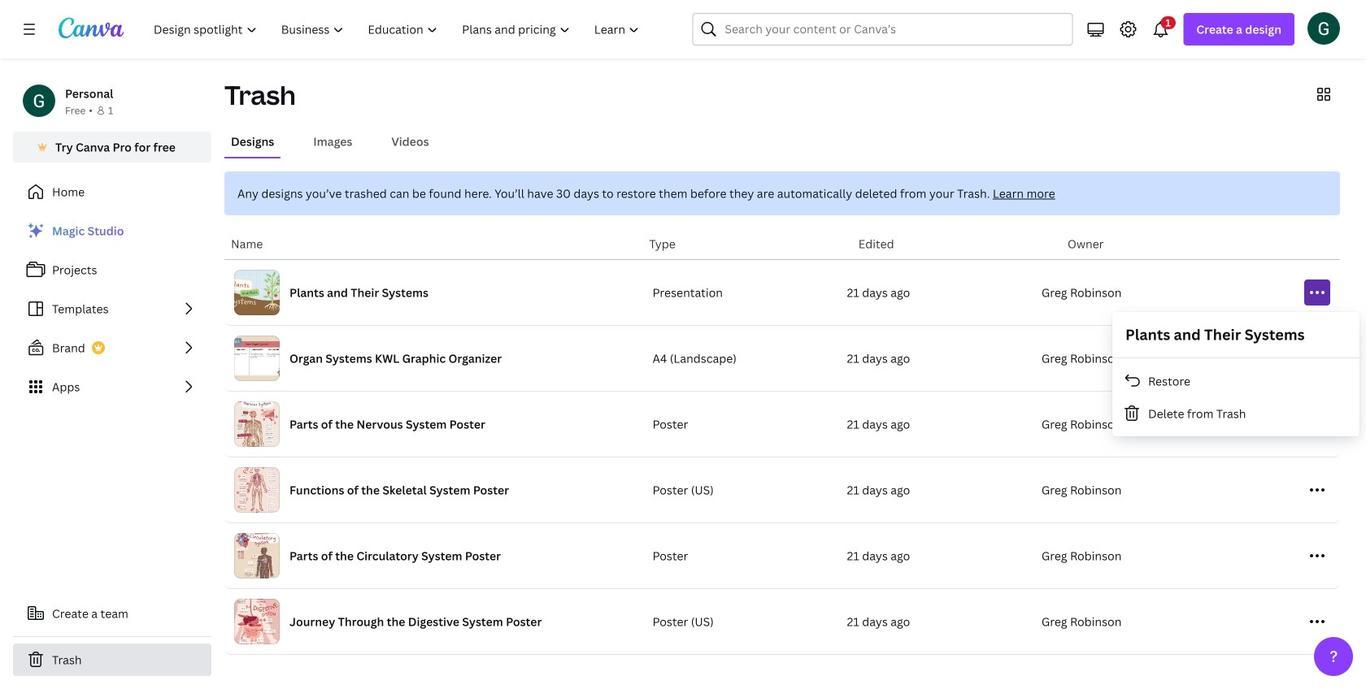Task type: locate. For each thing, give the bounding box(es) containing it.
list
[[13, 215, 211, 403]]

top level navigation element
[[143, 13, 653, 46]]

None search field
[[692, 13, 1073, 46]]

Search search field
[[725, 14, 1040, 45]]

greg robinson image
[[1308, 12, 1340, 45]]



Task type: vqa. For each thing, say whether or not it's contained in the screenshot.
topmost 300
no



